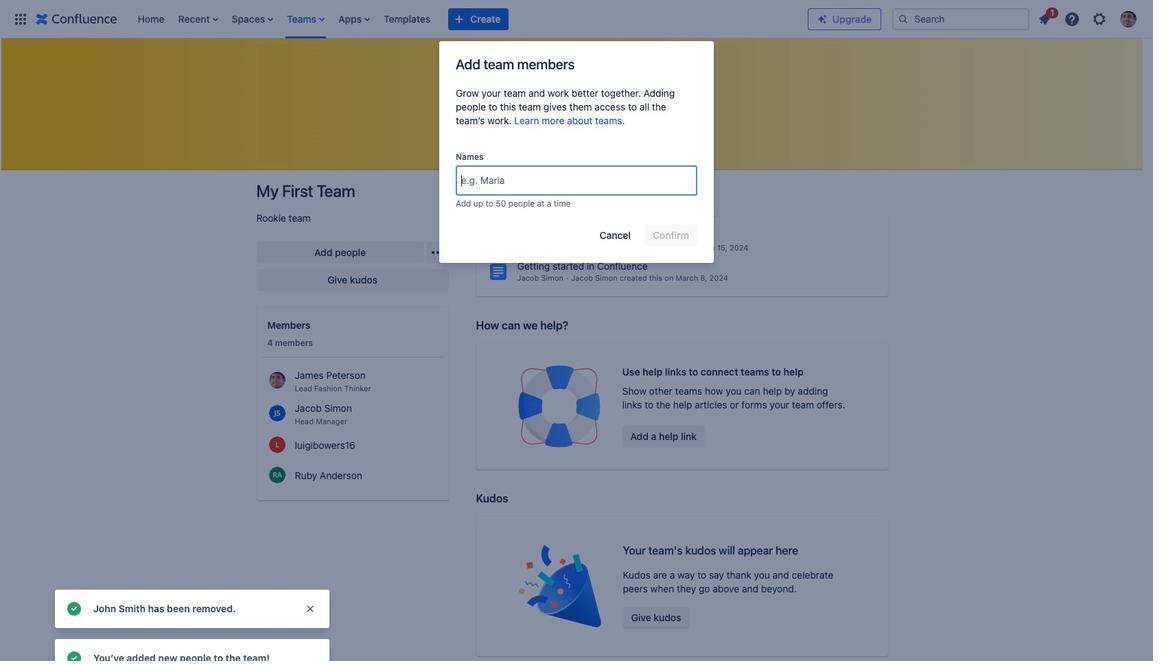 Task type: locate. For each thing, give the bounding box(es) containing it.
banner
[[0, 0, 1153, 38]]

dialog
[[439, 41, 714, 263]]

1 horizontal spatial list item
[[283, 0, 329, 38]]

list
[[131, 0, 808, 38], [1032, 5, 1145, 31]]

success image
[[66, 650, 82, 661]]

list item
[[174, 0, 222, 38], [283, 0, 329, 38], [1032, 5, 1059, 30]]

None text field
[[461, 174, 464, 187]]

0 horizontal spatial list
[[131, 0, 808, 38]]

confluence image
[[36, 11, 117, 27], [36, 11, 117, 27]]

None search field
[[892, 8, 1030, 30]]

2 horizontal spatial list item
[[1032, 5, 1059, 30]]



Task type: vqa. For each thing, say whether or not it's contained in the screenshot.
the bottom Success icon
yes



Task type: describe. For each thing, give the bounding box(es) containing it.
1 horizontal spatial list
[[1032, 5, 1145, 31]]

dismiss image
[[305, 603, 316, 614]]

premium image
[[817, 13, 828, 24]]

success image
[[66, 601, 82, 617]]

settings icon image
[[1092, 11, 1108, 27]]

global element
[[8, 0, 808, 38]]

Search field
[[892, 8, 1030, 30]]

0 horizontal spatial list item
[[174, 0, 222, 38]]

search image
[[898, 13, 909, 24]]



